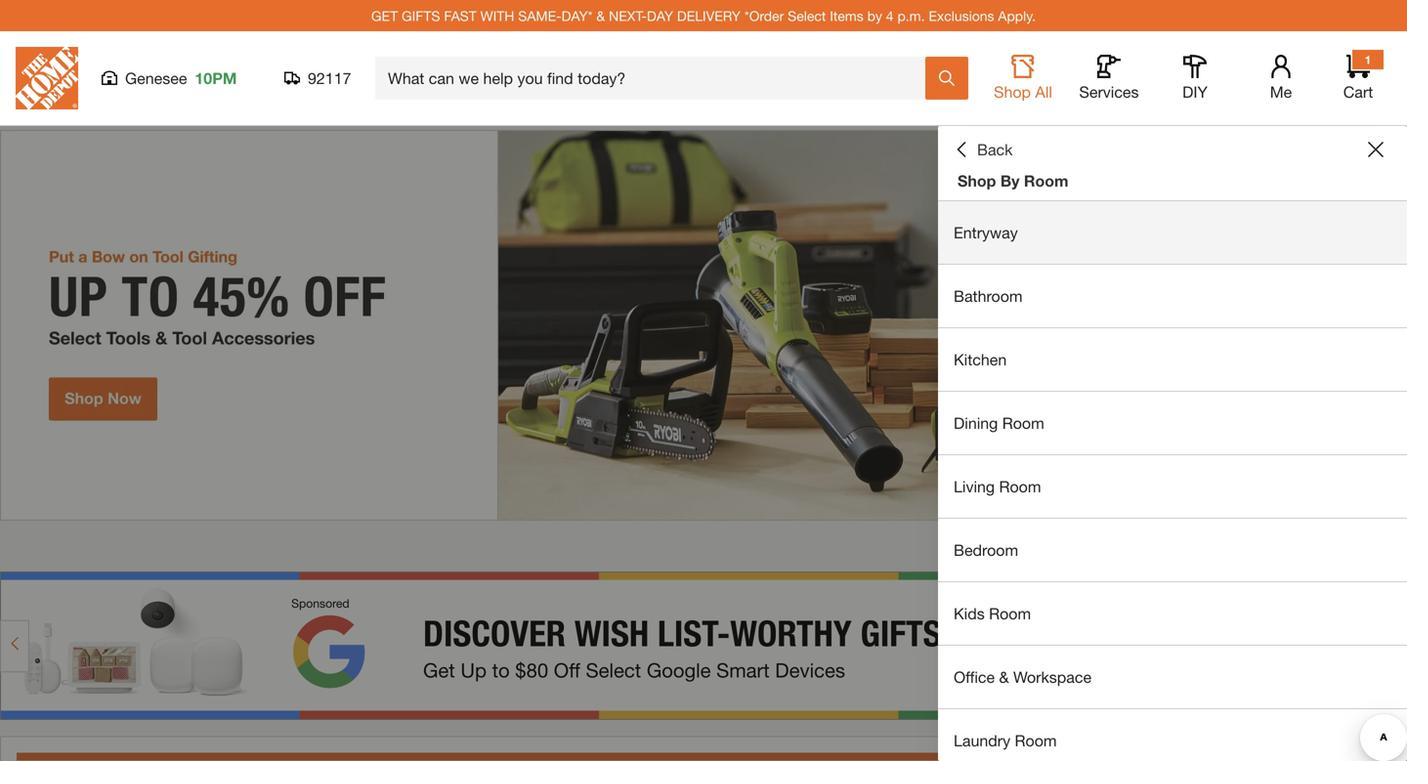 Task type: locate. For each thing, give the bounding box(es) containing it.
drawer close image
[[1368, 142, 1384, 157]]

kitchen link
[[938, 328, 1407, 391]]

1 vertical spatial &
[[999, 668, 1009, 687]]

the home depot logo image
[[16, 47, 78, 109]]

me button
[[1250, 55, 1312, 102]]

office & workspace
[[954, 668, 1092, 687]]

shop for shop all
[[994, 83, 1031, 101]]

room right "by"
[[1024, 172, 1069, 190]]

services button
[[1078, 55, 1140, 102]]

living room
[[954, 477, 1041, 496]]

dining room
[[954, 414, 1044, 432]]

0 vertical spatial shop
[[994, 83, 1031, 101]]

& right day*
[[597, 8, 605, 24]]

shop
[[994, 83, 1031, 101], [958, 172, 996, 190]]

back
[[977, 140, 1013, 159]]

day*
[[562, 8, 593, 24]]

me
[[1270, 83, 1292, 101]]

back button
[[954, 140, 1013, 159]]

kids
[[954, 604, 985, 623]]

entryway link
[[938, 201, 1407, 264]]

bathroom
[[954, 287, 1023, 305]]

delivery
[[677, 8, 741, 24]]

fast
[[444, 8, 477, 24]]

1 horizontal spatial &
[[999, 668, 1009, 687]]

by
[[1001, 172, 1020, 190]]

kids room
[[954, 604, 1031, 623]]

shop all button
[[992, 55, 1054, 102]]

by
[[867, 8, 882, 24]]

bathroom link
[[938, 265, 1407, 327]]

1 vertical spatial shop
[[958, 172, 996, 190]]

kids room link
[[938, 582, 1407, 645]]

get
[[371, 8, 398, 24]]

bedroom link
[[938, 519, 1407, 581]]

shop for shop by room
[[958, 172, 996, 190]]

with
[[480, 8, 514, 24]]

room
[[1024, 172, 1069, 190], [1002, 414, 1044, 432], [999, 477, 1041, 496], [989, 604, 1031, 623], [1015, 731, 1057, 750]]

menu
[[938, 201, 1407, 761]]

shop inside button
[[994, 83, 1031, 101]]

shop by room
[[958, 172, 1069, 190]]

room right living
[[999, 477, 1041, 496]]

diy
[[1183, 83, 1208, 101]]

room for laundry room
[[1015, 731, 1057, 750]]

& right office
[[999, 668, 1009, 687]]

room for living room
[[999, 477, 1041, 496]]

p.m.
[[898, 8, 925, 24]]

dining
[[954, 414, 998, 432]]

*order
[[745, 8, 784, 24]]

room right dining at the bottom of the page
[[1002, 414, 1044, 432]]

cart
[[1343, 83, 1373, 101]]

img for put a bow on tool gifting up to 45% off select tools & tool accessories image
[[0, 130, 1407, 521]]

shop down back 'button'
[[958, 172, 996, 190]]

0 vertical spatial &
[[597, 8, 605, 24]]

next-
[[609, 8, 647, 24]]

room right laundry
[[1015, 731, 1057, 750]]

room right kids
[[989, 604, 1031, 623]]

room for dining room
[[1002, 414, 1044, 432]]

shop left all
[[994, 83, 1031, 101]]

&
[[597, 8, 605, 24], [999, 668, 1009, 687]]

92117 button
[[284, 68, 352, 88]]

gifts
[[402, 8, 440, 24]]

4
[[886, 8, 894, 24]]

cart 1
[[1343, 53, 1373, 101]]

office & workspace link
[[938, 646, 1407, 709]]



Task type: vqa. For each thing, say whether or not it's contained in the screenshot.
'2'
no



Task type: describe. For each thing, give the bounding box(es) containing it.
bedroom
[[954, 541, 1018, 559]]

room for kids room
[[989, 604, 1031, 623]]

& inside 'office & workspace' link
[[999, 668, 1009, 687]]

living room link
[[938, 455, 1407, 518]]

kitchen
[[954, 350, 1007, 369]]

items
[[830, 8, 864, 24]]

shop all
[[994, 83, 1052, 101]]

laundry
[[954, 731, 1011, 750]]

workspace
[[1013, 668, 1092, 687]]

exclusions
[[929, 8, 994, 24]]

apply.
[[998, 8, 1036, 24]]

1
[[1365, 53, 1371, 66]]

0 horizontal spatial &
[[597, 8, 605, 24]]

genesee
[[125, 69, 187, 87]]

menu containing entryway
[[938, 201, 1407, 761]]

living
[[954, 477, 995, 496]]

get gifts fast with same-day* & next-day delivery *order select items by 4 p.m. exclusions apply.
[[371, 8, 1036, 24]]

services
[[1079, 83, 1139, 101]]

laundry room link
[[938, 709, 1407, 761]]

select
[[788, 8, 826, 24]]

day
[[647, 8, 673, 24]]

dining room link
[[938, 392, 1407, 454]]

What can we help you find today? search field
[[388, 58, 924, 99]]

92117
[[308, 69, 351, 87]]

feedback link image
[[1381, 330, 1407, 436]]

laundry room
[[954, 731, 1057, 750]]

all
[[1035, 83, 1052, 101]]

same-
[[518, 8, 562, 24]]

diy button
[[1164, 55, 1226, 102]]

entryway
[[954, 223, 1018, 242]]

10pm
[[195, 69, 237, 87]]

office
[[954, 668, 995, 687]]

genesee 10pm
[[125, 69, 237, 87]]



